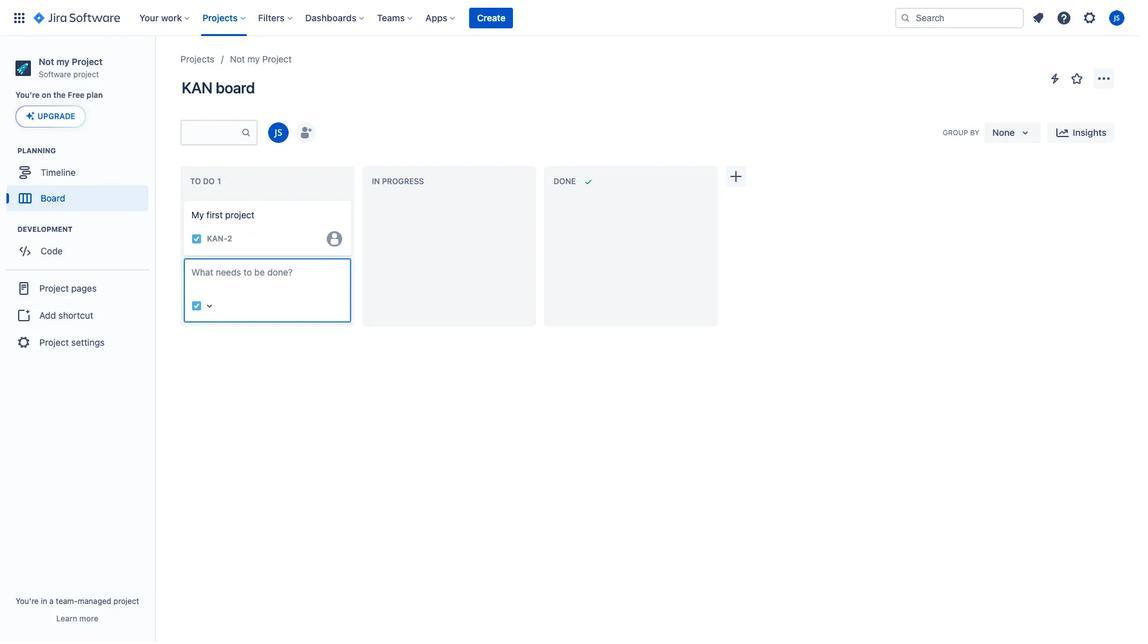 Task type: vqa. For each thing, say whether or not it's contained in the screenshot.
Outdent ⇧Tab image
no



Task type: locate. For each thing, give the bounding box(es) containing it.
code
[[41, 246, 63, 256]]

not inside the 'not my project software project'
[[39, 56, 54, 67]]

in
[[41, 597, 47, 606]]

you're in a team-managed project
[[16, 597, 139, 606]]

you're for you're in a team-managed project
[[16, 597, 39, 606]]

create
[[477, 12, 506, 23]]

help image
[[1056, 10, 1072, 25]]

2 vertical spatial project
[[113, 597, 139, 606]]

you're
[[15, 90, 40, 100], [16, 597, 39, 606]]

my up board on the left of page
[[247, 53, 260, 64]]

shortcut
[[58, 310, 93, 321]]

1 vertical spatial projects
[[180, 53, 214, 64]]

you're left in
[[16, 597, 39, 606]]

0 horizontal spatial project
[[73, 69, 99, 79]]

your profile and settings image
[[1109, 10, 1125, 25]]

project pages link
[[5, 275, 150, 303]]

projects for the projects link
[[180, 53, 214, 64]]

banner
[[0, 0, 1140, 36]]

1 you're from the top
[[15, 90, 40, 100]]

in progress
[[372, 177, 424, 186]]

0 horizontal spatial not
[[39, 56, 54, 67]]

not my project
[[230, 53, 292, 64]]

project up plan
[[72, 56, 103, 67]]

2 horizontal spatial project
[[225, 209, 254, 220]]

my inside the 'not my project software project'
[[56, 56, 69, 67]]

project
[[73, 69, 99, 79], [225, 209, 254, 220], [113, 597, 139, 606]]

not up software on the left of the page
[[39, 56, 54, 67]]

projects up the kan
[[180, 53, 214, 64]]

on
[[42, 90, 51, 100]]

you're left on
[[15, 90, 40, 100]]

2 you're from the top
[[16, 597, 39, 606]]

planning image
[[2, 143, 17, 159]]

create column image
[[728, 169, 744, 184]]

progress
[[382, 177, 424, 186]]

0 vertical spatial projects
[[203, 12, 238, 23]]

group
[[5, 270, 150, 361]]

task image
[[191, 234, 202, 244]]

not
[[230, 53, 245, 64], [39, 56, 54, 67]]

projects
[[203, 12, 238, 23], [180, 53, 214, 64]]

you're for you're on the free plan
[[15, 90, 40, 100]]

teams
[[377, 12, 405, 23]]

1 vertical spatial you're
[[16, 597, 39, 606]]

my
[[247, 53, 260, 64], [56, 56, 69, 67]]

not up board on the left of page
[[230, 53, 245, 64]]

notifications image
[[1031, 10, 1046, 25]]

project up 'add'
[[39, 283, 69, 294]]

my up software on the left of the page
[[56, 56, 69, 67]]

not my project link
[[230, 52, 292, 67]]

settings
[[71, 337, 105, 348]]

add
[[39, 310, 56, 321]]

none button
[[985, 122, 1041, 143]]

projects for projects dropdown button
[[203, 12, 238, 23]]

your work button
[[136, 7, 195, 28]]

projects link
[[180, 52, 214, 67]]

project settings
[[39, 337, 105, 348]]

projects inside dropdown button
[[203, 12, 238, 23]]

project right managed
[[113, 597, 139, 606]]

upgrade button
[[16, 107, 85, 127]]

project inside the 'not my project software project'
[[73, 69, 99, 79]]

star kan board image
[[1069, 71, 1085, 86]]

planning group
[[6, 146, 154, 215]]

project up plan
[[73, 69, 99, 79]]

project down filters dropdown button
[[262, 53, 292, 64]]

plan
[[87, 90, 103, 100]]

task image
[[191, 301, 202, 311]]

2
[[227, 234, 232, 244]]

0 vertical spatial you're
[[15, 90, 40, 100]]

sidebar navigation image
[[141, 52, 169, 77]]

my for not my project software project
[[56, 56, 69, 67]]

jacob simon image
[[268, 122, 289, 143]]

project settings link
[[5, 329, 150, 357]]

insights image
[[1055, 125, 1070, 141]]

code link
[[6, 239, 148, 264]]

to do
[[190, 177, 215, 186]]

kan-2
[[207, 234, 232, 244]]

project right first
[[225, 209, 254, 220]]

project
[[262, 53, 292, 64], [72, 56, 103, 67], [39, 283, 69, 294], [39, 337, 69, 348]]

kan
[[182, 79, 212, 97]]

Search this board text field
[[182, 121, 241, 144]]

create button
[[469, 7, 513, 28]]

learn more button
[[56, 614, 98, 625]]

free
[[68, 90, 85, 100]]

more
[[79, 614, 98, 624]]

group by
[[943, 128, 979, 137]]

1 horizontal spatial my
[[247, 53, 260, 64]]

0 vertical spatial project
[[73, 69, 99, 79]]

projects up the projects link
[[203, 12, 238, 23]]

not my project software project
[[39, 56, 103, 79]]

kan board
[[182, 79, 255, 97]]

teams button
[[373, 7, 418, 28]]

development
[[17, 225, 72, 234]]

you're on the free plan
[[15, 90, 103, 100]]

settings image
[[1082, 10, 1098, 25]]

0 horizontal spatial my
[[56, 56, 69, 67]]

by
[[970, 128, 979, 137]]

1 horizontal spatial not
[[230, 53, 245, 64]]

primary element
[[8, 0, 895, 36]]

insights button
[[1047, 122, 1114, 143]]

jira software image
[[34, 10, 120, 25], [34, 10, 120, 25]]



Task type: describe. For each thing, give the bounding box(es) containing it.
project inside the 'not my project software project'
[[72, 56, 103, 67]]

unassigned image
[[327, 231, 342, 247]]

filters button
[[254, 7, 297, 28]]

add shortcut
[[39, 310, 93, 321]]

apps
[[425, 12, 448, 23]]

my first project
[[191, 209, 254, 220]]

add people image
[[298, 125, 313, 141]]

development group
[[6, 224, 154, 268]]

pages
[[71, 283, 97, 294]]

first
[[206, 209, 223, 220]]

board link
[[6, 186, 148, 212]]

add shortcut button
[[5, 303, 150, 329]]

a
[[49, 597, 54, 606]]

dashboards button
[[301, 7, 369, 28]]

project down 'add'
[[39, 337, 69, 348]]

to
[[190, 177, 201, 186]]

my
[[191, 209, 204, 220]]

in
[[372, 177, 380, 186]]

board
[[41, 193, 65, 204]]

filters
[[258, 12, 285, 23]]

not for not my project
[[230, 53, 245, 64]]

to do element
[[190, 177, 224, 186]]

1 horizontal spatial project
[[113, 597, 139, 606]]

projects button
[[199, 7, 250, 28]]

development image
[[2, 222, 17, 237]]

my for not my project
[[247, 53, 260, 64]]

kan-2 link
[[207, 233, 232, 244]]

software
[[39, 69, 71, 79]]

done
[[554, 177, 576, 186]]

your
[[139, 12, 159, 23]]

more image
[[1096, 71, 1112, 86]]

work
[[161, 12, 182, 23]]

1 vertical spatial project
[[225, 209, 254, 220]]

search image
[[900, 13, 911, 23]]

your work
[[139, 12, 182, 23]]

upgrade
[[37, 112, 75, 121]]

do
[[203, 177, 215, 186]]

timeline
[[41, 167, 76, 178]]

Search field
[[895, 7, 1024, 28]]

the
[[53, 90, 66, 100]]

automations menu button icon image
[[1047, 71, 1063, 86]]

none
[[992, 127, 1015, 138]]

group containing project pages
[[5, 270, 150, 361]]

board
[[216, 79, 255, 97]]

not for not my project software project
[[39, 56, 54, 67]]

appswitcher icon image
[[12, 10, 27, 25]]

planning
[[17, 147, 56, 155]]

create issue image
[[176, 192, 191, 208]]

project inside "link"
[[39, 283, 69, 294]]

timeline link
[[6, 160, 148, 186]]

team-
[[56, 597, 78, 606]]

kan-
[[207, 234, 227, 244]]

banner containing your work
[[0, 0, 1140, 36]]

project pages
[[39, 283, 97, 294]]

learn more
[[56, 614, 98, 624]]

insights
[[1073, 127, 1107, 138]]

group
[[943, 128, 968, 137]]

learn
[[56, 614, 77, 624]]

dashboards
[[305, 12, 357, 23]]

apps button
[[422, 7, 460, 28]]

managed
[[78, 597, 111, 606]]

What needs to be done? - Press the "Enter" key to submit or the "Escape" key to cancel. text field
[[191, 266, 344, 292]]



